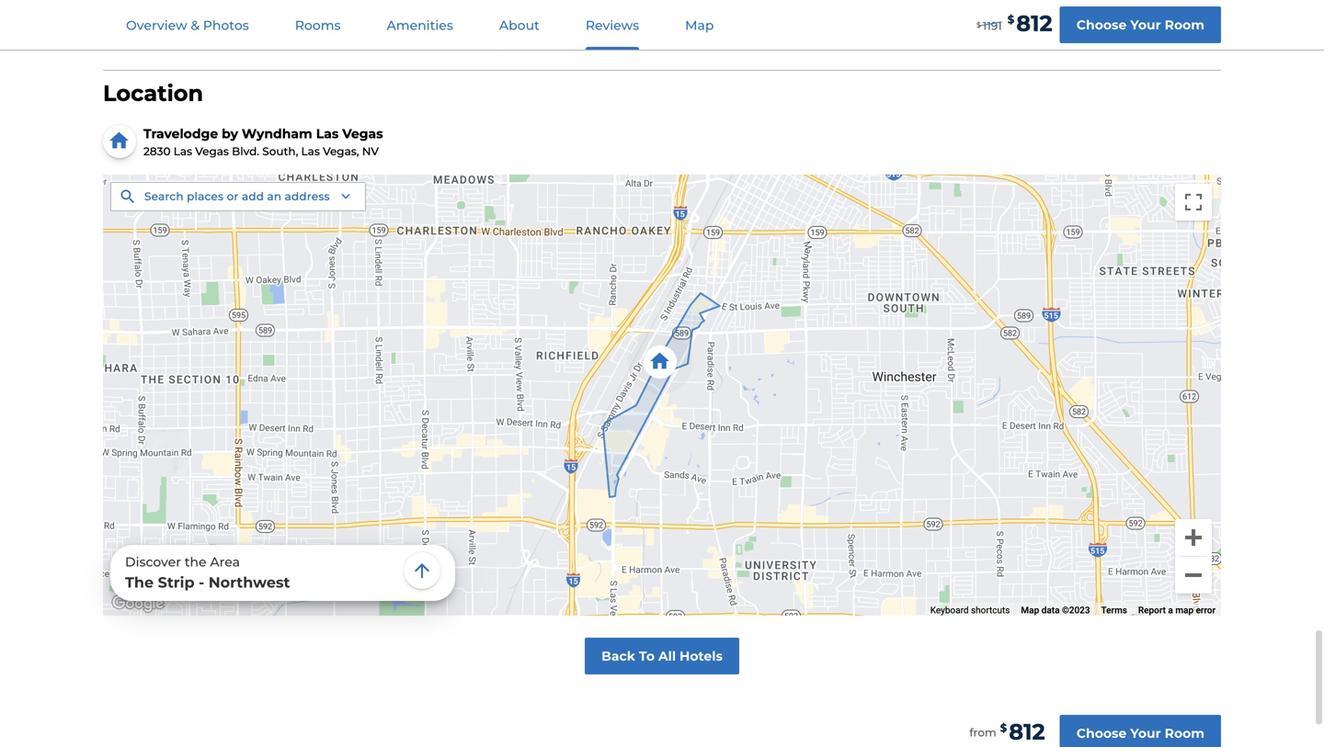 Task type: locate. For each thing, give the bounding box(es) containing it.
las
[[316, 126, 339, 141], [174, 145, 192, 158], [301, 145, 320, 158]]

choose
[[1077, 17, 1127, 33], [1077, 726, 1127, 741]]

your
[[1130, 17, 1161, 33], [1130, 726, 1161, 741]]

a
[[1168, 605, 1173, 616]]

data
[[1042, 605, 1060, 616]]

choose your room for 812
[[1077, 726, 1205, 741]]

1 your from the top
[[1130, 17, 1161, 33]]

choose your room button
[[1060, 6, 1221, 43], [1060, 715, 1221, 748]]

choose your room
[[1077, 17, 1205, 33], [1077, 726, 1205, 741]]

south,
[[262, 145, 298, 158]]

2 choose your room from the top
[[1077, 726, 1205, 741]]

2 your from the top
[[1130, 726, 1161, 741]]

about button
[[477, 1, 562, 50]]

map
[[685, 17, 714, 33], [1021, 605, 1039, 616]]

0 vertical spatial choose your room button
[[1060, 6, 1221, 43]]

$
[[1007, 13, 1015, 26], [976, 20, 981, 29], [1000, 722, 1007, 735]]

choose for $
[[1077, 17, 1127, 33]]

0 horizontal spatial vegas
[[195, 145, 229, 158]]

map right show
[[685, 17, 714, 33]]

keyboard
[[930, 605, 969, 616]]

reviews
[[586, 17, 639, 33], [665, 22, 721, 37]]

1 horizontal spatial map
[[1021, 605, 1039, 616]]

terms link
[[1101, 605, 1127, 616]]

2 choose from the top
[[1077, 726, 1127, 741]]

las right south,
[[301, 145, 320, 158]]

reviews inside button
[[586, 17, 639, 33]]

room for 812
[[1165, 726, 1205, 741]]

tab list
[[103, 0, 737, 50]]

1 vertical spatial choose your room button
[[1060, 715, 1221, 748]]

1 vertical spatial map
[[1021, 605, 1039, 616]]

2 room from the top
[[1165, 726, 1205, 741]]

google image
[[108, 592, 168, 616]]

room
[[1165, 17, 1205, 33], [1165, 726, 1205, 741]]

about
[[499, 17, 540, 33]]

vegas,
[[323, 145, 359, 158]]

reviews right show
[[665, 22, 721, 37]]

812
[[1016, 10, 1053, 37], [1009, 719, 1045, 746]]

1 room from the top
[[1165, 17, 1205, 33]]

show
[[603, 22, 640, 37]]

0 vertical spatial your
[[1130, 17, 1161, 33]]

overview & photos
[[126, 17, 249, 33]]

812 right from at the right
[[1009, 719, 1045, 746]]

1 choose from the top
[[1077, 17, 1127, 33]]

map for map
[[685, 17, 714, 33]]

1 vertical spatial choose your room
[[1077, 726, 1205, 741]]

strip
[[158, 574, 194, 591]]

amenities button
[[365, 1, 475, 50]]

812 right 1191
[[1016, 10, 1053, 37]]

1 vertical spatial your
[[1130, 726, 1161, 741]]

all
[[644, 22, 662, 37], [658, 649, 676, 664]]

1 choose your room button from the top
[[1060, 6, 1221, 43]]

0 vertical spatial map
[[685, 17, 714, 33]]

travelodge by wyndham las vegas 2830 las vegas blvd. south, las vegas, nv
[[143, 126, 383, 158]]

1 vertical spatial all
[[658, 649, 676, 664]]

$ left 1191
[[976, 20, 981, 29]]

amenities
[[387, 17, 453, 33]]

choose for 812
[[1077, 726, 1127, 741]]

map inside button
[[685, 17, 714, 33]]

1191
[[983, 19, 1002, 32]]

1 horizontal spatial reviews
[[665, 22, 721, 37]]

0 vertical spatial vegas
[[342, 126, 383, 141]]

0 vertical spatial choose your room
[[1077, 17, 1205, 33]]

rooms button
[[273, 1, 363, 50]]

add
[[242, 190, 264, 203]]

all right show
[[644, 22, 662, 37]]

all right the to
[[658, 649, 676, 664]]

0 vertical spatial choose
[[1077, 17, 1127, 33]]

reviews left map button on the top
[[586, 17, 639, 33]]

the
[[185, 554, 207, 570]]

0 vertical spatial room
[[1165, 17, 1205, 33]]

0 horizontal spatial reviews
[[586, 17, 639, 33]]

map button
[[663, 1, 736, 50]]

Search places or add an address checkbox
[[110, 181, 373, 219], [110, 181, 366, 212]]

reviews button
[[564, 1, 661, 50]]

map left data
[[1021, 605, 1039, 616]]

1 vertical spatial choose
[[1077, 726, 1127, 741]]

0 vertical spatial all
[[644, 22, 662, 37]]

vegas
[[342, 126, 383, 141], [195, 145, 229, 158]]

vegas down by
[[195, 145, 229, 158]]

the
[[125, 574, 154, 591]]

0 horizontal spatial map
[[685, 17, 714, 33]]

1 vertical spatial room
[[1165, 726, 1205, 741]]

las down the travelodge
[[174, 145, 192, 158]]

$ right from at the right
[[1000, 722, 1007, 735]]

rooms
[[295, 17, 341, 33]]

map region
[[103, 174, 1221, 616]]

0 vertical spatial 812
[[1016, 10, 1053, 37]]

hotels
[[680, 649, 723, 664]]

photos
[[203, 17, 249, 33]]

1 choose your room from the top
[[1077, 17, 1205, 33]]

vegas up nv
[[342, 126, 383, 141]]

2 choose your room button from the top
[[1060, 715, 1221, 748]]



Task type: vqa. For each thing, say whether or not it's contained in the screenshot.
Choose Your Room associated with 812
yes



Task type: describe. For each thing, give the bounding box(es) containing it.
from
[[969, 726, 996, 739]]

©2023
[[1062, 605, 1090, 616]]

$ 1191 $ 812
[[976, 10, 1053, 37]]

overview
[[126, 17, 187, 33]]

map for map data ©2023
[[1021, 605, 1039, 616]]

wyndham
[[242, 126, 312, 141]]

$ inside from $ 812
[[1000, 722, 1007, 735]]

2830
[[143, 145, 171, 158]]

blvd.
[[232, 145, 259, 158]]

report
[[1138, 605, 1166, 616]]

las up vegas,
[[316, 126, 339, 141]]

search places or add an address
[[144, 190, 330, 203]]

&
[[191, 17, 200, 33]]

report a map error
[[1138, 605, 1216, 616]]

your for 812
[[1130, 726, 1161, 741]]

keyboard shortcuts button
[[930, 604, 1010, 617]]

nv
[[362, 145, 379, 158]]

-
[[199, 574, 204, 591]]

tab list containing overview & photos
[[103, 0, 737, 50]]

show all reviews
[[603, 22, 721, 37]]

discover the area the strip - northwest
[[125, 554, 290, 591]]

room for $
[[1165, 17, 1205, 33]]

choose your room for $
[[1077, 17, 1205, 33]]

places
[[187, 190, 224, 203]]

location
[[103, 80, 203, 107]]

back to all hotels link
[[585, 638, 739, 675]]

address
[[285, 190, 330, 203]]

choose your room button for $
[[1060, 6, 1221, 43]]

to
[[639, 649, 655, 664]]

choose your room button for 812
[[1060, 715, 1221, 748]]

show all reviews button
[[586, 11, 738, 48]]

travelodge
[[143, 126, 218, 141]]

or
[[227, 190, 239, 203]]

shortcuts
[[971, 605, 1010, 616]]

1 horizontal spatial vegas
[[342, 126, 383, 141]]

search
[[144, 190, 184, 203]]

map
[[1175, 605, 1194, 616]]

$ right 1191
[[1007, 13, 1015, 26]]

by
[[222, 126, 238, 141]]

report a map error link
[[1138, 605, 1216, 616]]

map data ©2023
[[1021, 605, 1090, 616]]

discover
[[125, 554, 181, 570]]

1 vertical spatial 812
[[1009, 719, 1045, 746]]

back
[[601, 649, 635, 664]]

all inside "button"
[[644, 22, 662, 37]]

back to all hotels
[[601, 649, 723, 664]]

terms
[[1101, 605, 1127, 616]]

from $ 812
[[969, 719, 1045, 746]]

keyboard shortcuts
[[930, 605, 1010, 616]]

reviews inside "button"
[[665, 22, 721, 37]]

error
[[1196, 605, 1216, 616]]

an
[[267, 190, 282, 203]]

area
[[210, 554, 240, 570]]

northwest
[[208, 574, 290, 591]]

overview & photos button
[[104, 1, 271, 50]]

1 vertical spatial vegas
[[195, 145, 229, 158]]

your for $
[[1130, 17, 1161, 33]]



